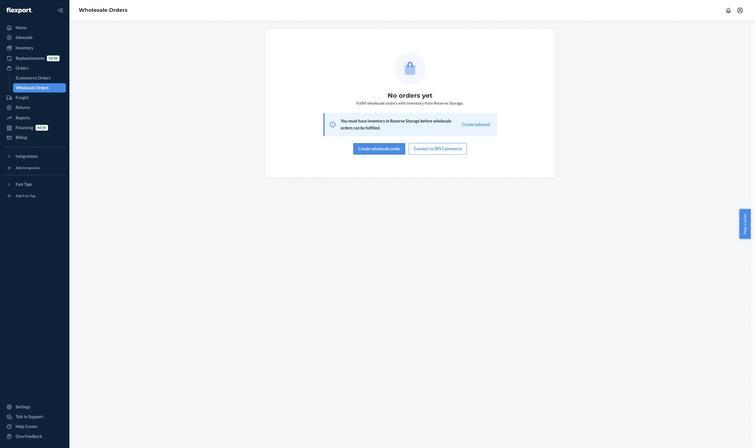 Task type: vqa. For each thing, say whether or not it's contained in the screenshot.
freight
yes



Task type: describe. For each thing, give the bounding box(es) containing it.
1 vertical spatial orders
[[386, 101, 397, 106]]

have
[[358, 119, 367, 124]]

tags
[[24, 182, 32, 187]]

0 vertical spatial wholesale orders
[[79, 7, 127, 13]]

create for create wholesale order
[[358, 146, 371, 151]]

add fast tag
[[16, 194, 35, 198]]

inventory inside no orders yet fulfill wholesale orders with inventory from reserve storage.
[[407, 101, 424, 106]]

connect to sps commerce
[[414, 146, 462, 151]]

returns
[[16, 105, 30, 110]]

wholesale inside you must have inventory in reserve storage before wholesale orders can be fulfilled.
[[433, 119, 451, 124]]

fast tags button
[[3, 180, 66, 189]]

home link
[[3, 23, 66, 32]]

inbounds link
[[3, 33, 66, 42]]

inventory link
[[3, 43, 66, 53]]

freight link
[[3, 93, 66, 102]]

give
[[16, 434, 24, 439]]

add for add fast tag
[[16, 194, 22, 198]]

from
[[425, 101, 433, 106]]

integrations
[[16, 154, 38, 159]]

inventory inside you must have inventory in reserve storage before wholesale orders can be fulfilled.
[[368, 119, 385, 124]]

inbound
[[475, 122, 490, 127]]

no
[[388, 92, 397, 100]]

reports
[[16, 115, 30, 120]]

must
[[348, 119, 357, 124]]

can
[[353, 126, 360, 130]]

no orders yet fulfill wholesale orders with inventory from reserve storage.
[[356, 92, 464, 106]]

0 vertical spatial orders
[[399, 92, 420, 100]]

home
[[16, 25, 27, 30]]

connect to sps commerce link
[[409, 143, 467, 155]]

center inside button
[[742, 214, 748, 226]]

feedback
[[25, 434, 42, 439]]

create for create inbound
[[462, 122, 474, 127]]

1 vertical spatial fast
[[23, 194, 29, 198]]

add for add integration
[[16, 166, 22, 170]]

be
[[360, 126, 365, 130]]

add fast tag link
[[3, 192, 66, 201]]

fulfilled.
[[366, 126, 380, 130]]

inventory
[[16, 45, 33, 50]]

create wholesale order button
[[353, 143, 405, 155]]

fulfill
[[356, 101, 366, 106]]

close navigation image
[[57, 7, 64, 14]]

give feedback
[[16, 434, 42, 439]]

order
[[390, 146, 400, 151]]

talk to support
[[16, 415, 43, 419]]

settings
[[16, 405, 30, 410]]

yet
[[422, 92, 432, 100]]

ecommerce orders
[[16, 76, 51, 80]]

1 horizontal spatial wholesale orders link
[[79, 7, 127, 13]]

wholesale inside no orders yet fulfill wholesale orders with inventory from reserve storage.
[[367, 101, 385, 106]]

open notifications image
[[725, 7, 732, 14]]

with
[[398, 101, 406, 106]]

reserve inside no orders yet fulfill wholesale orders with inventory from reserve storage.
[[434, 101, 448, 106]]

you must have inventory in reserve storage before wholesale orders can be fulfilled.
[[341, 119, 451, 130]]

freight
[[16, 95, 29, 100]]

help inside help center button
[[742, 227, 748, 235]]

wholesale inside button
[[371, 146, 390, 151]]



Task type: locate. For each thing, give the bounding box(es) containing it.
2 add from the top
[[16, 194, 22, 198]]

reports link
[[3, 113, 66, 123]]

replenishments
[[16, 56, 45, 61]]

to for sps
[[430, 146, 434, 151]]

inventory right with
[[407, 101, 424, 106]]

1 vertical spatial center
[[25, 424, 38, 429]]

to
[[430, 146, 434, 151], [24, 415, 28, 419]]

new
[[49, 56, 58, 61], [37, 126, 46, 130]]

1 vertical spatial add
[[16, 194, 22, 198]]

reserve right in at the top right of the page
[[390, 119, 405, 124]]

0 vertical spatial wholesale orders link
[[79, 7, 127, 13]]

tag
[[30, 194, 35, 198]]

1 horizontal spatial center
[[742, 214, 748, 226]]

1 horizontal spatial create
[[462, 122, 474, 127]]

reserve inside you must have inventory in reserve storage before wholesale orders can be fulfilled.
[[390, 119, 405, 124]]

0 horizontal spatial wholesale orders
[[16, 85, 49, 90]]

add left 'integration'
[[16, 166, 22, 170]]

empty list image
[[394, 53, 426, 84]]

inbounds
[[16, 35, 32, 40]]

ecommerce orders link
[[13, 73, 66, 83]]

orders up with
[[399, 92, 420, 100]]

1 horizontal spatial new
[[49, 56, 58, 61]]

1 horizontal spatial help center
[[742, 214, 748, 235]]

0 vertical spatial help
[[742, 227, 748, 235]]

reserve right from
[[434, 101, 448, 106]]

0 horizontal spatial create
[[358, 146, 371, 151]]

help center button
[[740, 209, 751, 239]]

wholesale
[[79, 7, 107, 13], [16, 85, 35, 90]]

ecommerce
[[16, 76, 37, 80]]

inventory up fulfilled.
[[368, 119, 385, 124]]

help center
[[742, 214, 748, 235], [16, 424, 38, 429]]

fast tags
[[16, 182, 32, 187]]

0 vertical spatial wholesale
[[367, 101, 385, 106]]

before
[[420, 119, 432, 124]]

fast left tags
[[16, 182, 23, 187]]

fast inside dropdown button
[[16, 182, 23, 187]]

help
[[742, 227, 748, 235], [16, 424, 24, 429]]

wholesale
[[367, 101, 385, 106], [433, 119, 451, 124], [371, 146, 390, 151]]

billing link
[[3, 133, 66, 142]]

integrations button
[[3, 152, 66, 161]]

2 vertical spatial wholesale
[[371, 146, 390, 151]]

connect to sps commerce button
[[409, 143, 467, 155]]

0 horizontal spatial wholesale orders link
[[13, 83, 66, 93]]

1 horizontal spatial wholesale
[[79, 7, 107, 13]]

to for support
[[24, 415, 28, 419]]

settings link
[[3, 403, 66, 412]]

1 vertical spatial help
[[16, 424, 24, 429]]

1 vertical spatial new
[[37, 126, 46, 130]]

create down be
[[358, 146, 371, 151]]

create wholesale order link
[[353, 143, 405, 155]]

orders
[[399, 92, 420, 100], [386, 101, 397, 106], [341, 126, 352, 130]]

0 vertical spatial help center
[[742, 214, 748, 235]]

storage.
[[449, 101, 464, 106]]

0 horizontal spatial reserve
[[390, 119, 405, 124]]

0 vertical spatial inventory
[[407, 101, 424, 106]]

1 horizontal spatial inventory
[[407, 101, 424, 106]]

reserve
[[434, 101, 448, 106], [390, 119, 405, 124]]

fast
[[16, 182, 23, 187], [23, 194, 29, 198]]

flexport logo image
[[6, 7, 32, 13]]

0 vertical spatial wholesale
[[79, 7, 107, 13]]

in
[[386, 119, 389, 124]]

1 add from the top
[[16, 166, 22, 170]]

orders inside you must have inventory in reserve storage before wholesale orders can be fulfilled.
[[341, 126, 352, 130]]

0 horizontal spatial orders
[[341, 126, 352, 130]]

commerce
[[442, 146, 462, 151]]

0 vertical spatial add
[[16, 166, 22, 170]]

1 vertical spatial wholesale orders link
[[13, 83, 66, 93]]

0 vertical spatial to
[[430, 146, 434, 151]]

add integration link
[[3, 163, 66, 173]]

new up orders link
[[49, 56, 58, 61]]

sps
[[434, 146, 441, 151]]

1 horizontal spatial orders
[[386, 101, 397, 106]]

returns link
[[3, 103, 66, 112]]

help center inside help center button
[[742, 214, 748, 235]]

0 horizontal spatial wholesale
[[16, 85, 35, 90]]

1 vertical spatial wholesale
[[16, 85, 35, 90]]

add integration
[[16, 166, 40, 170]]

fast left the tag
[[23, 194, 29, 198]]

help center inside help center link
[[16, 424, 38, 429]]

to left sps
[[430, 146, 434, 151]]

new for replenishments
[[49, 56, 58, 61]]

1 vertical spatial create
[[358, 146, 371, 151]]

orders
[[109, 7, 127, 13], [16, 66, 28, 71], [38, 76, 51, 80], [36, 85, 49, 90]]

0 vertical spatial center
[[742, 214, 748, 226]]

1 vertical spatial to
[[24, 415, 28, 419]]

help center link
[[3, 422, 66, 432]]

new for financing
[[37, 126, 46, 130]]

wholesale right before
[[433, 119, 451, 124]]

1 vertical spatial wholesale orders
[[16, 85, 49, 90]]

wholesale left order
[[371, 146, 390, 151]]

create left 'inbound'
[[462, 122, 474, 127]]

0 vertical spatial new
[[49, 56, 58, 61]]

0 horizontal spatial center
[[25, 424, 38, 429]]

orders down you in the top of the page
[[341, 126, 352, 130]]

0 vertical spatial fast
[[16, 182, 23, 187]]

support
[[28, 415, 43, 419]]

create inbound
[[462, 122, 490, 127]]

add down fast tags
[[16, 194, 22, 198]]

financing
[[16, 125, 33, 130]]

0 vertical spatial reserve
[[434, 101, 448, 106]]

1 horizontal spatial to
[[430, 146, 434, 151]]

0 horizontal spatial inventory
[[368, 119, 385, 124]]

add
[[16, 166, 22, 170], [16, 194, 22, 198]]

1 horizontal spatial wholesale orders
[[79, 7, 127, 13]]

2 horizontal spatial orders
[[399, 92, 420, 100]]

1 horizontal spatial reserve
[[434, 101, 448, 106]]

new down reports link
[[37, 126, 46, 130]]

talk
[[16, 415, 23, 419]]

wholesale orders link
[[79, 7, 127, 13], [13, 83, 66, 93]]

0 vertical spatial create
[[462, 122, 474, 127]]

create inbound button
[[462, 122, 490, 128]]

1 vertical spatial inventory
[[368, 119, 385, 124]]

inventory
[[407, 101, 424, 106], [368, 119, 385, 124]]

wholesale orders
[[79, 7, 127, 13], [16, 85, 49, 90]]

billing
[[16, 135, 27, 140]]

0 horizontal spatial new
[[37, 126, 46, 130]]

storage
[[406, 119, 420, 124]]

2 vertical spatial orders
[[341, 126, 352, 130]]

0 horizontal spatial to
[[24, 415, 28, 419]]

create wholesale order
[[358, 146, 400, 151]]

1 vertical spatial wholesale
[[433, 119, 451, 124]]

1 vertical spatial help center
[[16, 424, 38, 429]]

orders down no
[[386, 101, 397, 106]]

orders link
[[3, 64, 66, 73]]

open account menu image
[[737, 7, 743, 14]]

wholesale right fulfill
[[367, 101, 385, 106]]

center
[[742, 214, 748, 226], [25, 424, 38, 429]]

integration
[[23, 166, 40, 170]]

talk to support button
[[3, 413, 66, 422]]

0 horizontal spatial help center
[[16, 424, 38, 429]]

help inside help center link
[[16, 424, 24, 429]]

to right talk
[[24, 415, 28, 419]]

connect
[[414, 146, 429, 151]]

1 vertical spatial reserve
[[390, 119, 405, 124]]

1 horizontal spatial help
[[742, 227, 748, 235]]

create
[[462, 122, 474, 127], [358, 146, 371, 151]]

you
[[341, 119, 348, 124]]

give feedback button
[[3, 432, 66, 441]]

0 horizontal spatial help
[[16, 424, 24, 429]]



